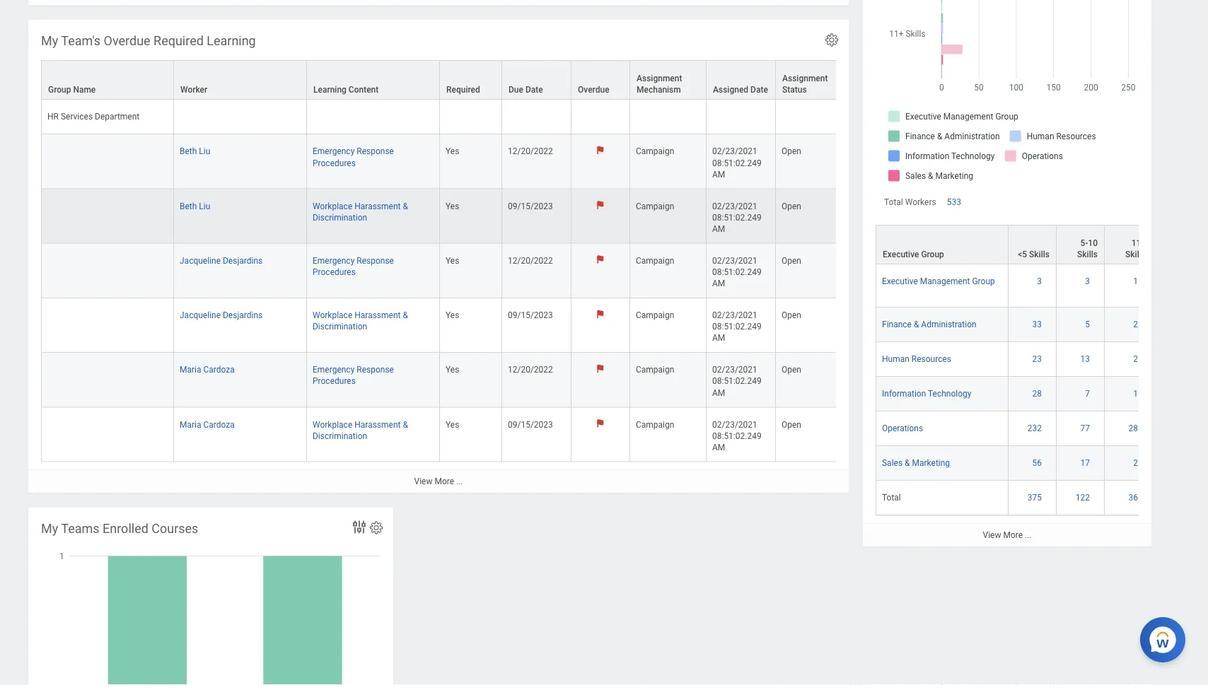 Task type: describe. For each thing, give the bounding box(es) containing it.
workplace harassment & discrimination for beth liu
[[313, 201, 408, 222]]

row containing information technology
[[876, 377, 1208, 412]]

& for jacqueline desjardins
[[403, 310, 408, 320]]

hr
[[47, 112, 59, 121]]

232
[[1028, 424, 1042, 434]]

executive group column header
[[876, 225, 1009, 265]]

2 vertical spatial group
[[972, 276, 995, 286]]

4 open element from the top
[[782, 307, 802, 320]]

yes for maria cardoza's workplace harassment & discrimination link
[[446, 419, 459, 429]]

1 for 7
[[1134, 389, 1138, 399]]

assignment status button
[[776, 61, 852, 99]]

content
[[349, 85, 379, 95]]

2 open element from the top
[[782, 198, 802, 211]]

my teams enrolled courses element
[[28, 508, 393, 686]]

2 for 13
[[1134, 354, 1138, 364]]

533 button
[[947, 196, 964, 208]]

operations link
[[882, 421, 923, 434]]

maria cardoza link for emergency
[[180, 362, 235, 375]]

discrimination for jacqueline desjardins
[[313, 322, 367, 331]]

worker
[[180, 85, 207, 95]]

executive for executive group
[[883, 250, 919, 259]]

2 button for 13
[[1134, 354, 1141, 365]]

due date button
[[502, 61, 571, 99]]

<5 skills button
[[1009, 226, 1056, 264]]

procedures for maria cardoza
[[313, 376, 356, 386]]

cardoza for emergency
[[203, 365, 235, 375]]

5 campaign element from the top
[[636, 362, 675, 375]]

2 for 17
[[1134, 458, 1138, 468]]

information
[[882, 389, 926, 399]]

my for my teams enrolled courses
[[41, 521, 58, 536]]

maria for workplace harassment & discrimination
[[180, 419, 201, 429]]

required column header
[[440, 60, 502, 100]]

sales & marketing link
[[882, 456, 950, 468]]

view more ... link inside worker skills band element
[[863, 524, 1152, 547]]

08:51:02.249 for 1st "campaign" element from the bottom
[[712, 431, 762, 441]]

sales & marketing
[[882, 458, 950, 468]]

<5
[[1018, 250, 1027, 259]]

liu for workplace
[[199, 201, 210, 211]]

executive management group
[[882, 276, 995, 286]]

workplace harassment & discrimination link for maria cardoza
[[313, 417, 408, 441]]

2 campaign element from the top
[[636, 198, 675, 211]]

information technology link
[[882, 386, 972, 399]]

beth liu for workplace
[[180, 201, 210, 211]]

executive management group link
[[882, 274, 995, 286]]

2 open from the top
[[782, 201, 802, 211]]

09/15/2023 for maria cardoza
[[508, 419, 553, 429]]

assignment mechanism
[[637, 73, 682, 95]]

worker button
[[174, 61, 306, 99]]

technology
[[928, 389, 972, 399]]

overdue button
[[572, 61, 630, 99]]

courses
[[152, 521, 198, 536]]

status
[[783, 85, 807, 95]]

learning content button
[[307, 61, 439, 99]]

group name
[[48, 85, 96, 95]]

teams
[[61, 521, 99, 536]]

5-
[[1081, 238, 1088, 248]]

4 02/23/2021 from the top
[[712, 310, 758, 320]]

0 vertical spatial 28
[[1033, 389, 1042, 399]]

1 02/23/2021 from the top
[[712, 146, 758, 156]]

my team's overdue required learning
[[41, 33, 256, 48]]

1 3 from the left
[[1037, 276, 1042, 286]]

02/23/2021 08:51:02.249 am for 6th "campaign" element from the bottom
[[712, 146, 764, 179]]

emergency response procedures link for beth liu
[[313, 143, 394, 168]]

11+ skills
[[1126, 238, 1146, 259]]

assigned date
[[713, 85, 768, 95]]

total for total workers
[[884, 197, 903, 207]]

1 open element from the top
[[782, 143, 802, 156]]

5-10 skills button
[[1057, 226, 1104, 264]]

3 open from the top
[[782, 256, 802, 265]]

yes for maria cardoza emergency response procedures link
[[446, 365, 459, 375]]

3 open element from the top
[[782, 253, 802, 265]]

375 button
[[1028, 492, 1044, 504]]

56 button
[[1033, 458, 1044, 469]]

assignment for status
[[783, 73, 828, 83]]

& inside finance & administration link
[[914, 320, 919, 330]]

skills for <5 skills
[[1029, 250, 1050, 259]]

17
[[1081, 458, 1090, 468]]

0 horizontal spatial view more ... link
[[28, 470, 849, 493]]

workers
[[905, 197, 937, 207]]

workplace harassment & discrimination for maria cardoza
[[313, 419, 408, 441]]

122
[[1076, 493, 1090, 503]]

row containing human resources
[[876, 342, 1208, 377]]

department
[[95, 112, 140, 121]]

enrolled
[[103, 521, 148, 536]]

<5 skills
[[1018, 250, 1050, 259]]

overdue inside popup button
[[578, 85, 610, 95]]

campaign for 1st "campaign" element from the bottom
[[636, 419, 675, 429]]

emergency for desjardins
[[313, 256, 355, 265]]

6 open element from the top
[[782, 417, 802, 429]]

hr services department row
[[41, 99, 853, 134]]

2 02/23/2021 from the top
[[712, 201, 758, 211]]

5 open element from the top
[[782, 362, 802, 375]]

due
[[509, 85, 524, 95]]

overdue column header
[[572, 60, 630, 100]]

4 open from the top
[[782, 310, 802, 320]]

learning content
[[313, 85, 379, 95]]

77 button
[[1081, 423, 1092, 434]]

10
[[1088, 238, 1098, 248]]

yes for emergency response procedures link corresponding to jacqueline desjardins
[[446, 256, 459, 265]]

sales
[[882, 458, 903, 468]]

232 button
[[1028, 423, 1044, 434]]

& inside sales & marketing "link"
[[905, 458, 910, 468]]

beth liu for emergency
[[180, 146, 210, 156]]

due date
[[509, 85, 543, 95]]

due date column header
[[502, 60, 572, 100]]

09/15/2023 for jacqueline desjardins
[[508, 310, 553, 320]]

skills inside "5-10 skills" popup button
[[1078, 250, 1098, 259]]

assignment mechanism button
[[630, 61, 706, 99]]

02/23/2021 08:51:02.249 am for fifth "campaign" element from the top of the my team's overdue required learning element
[[712, 365, 764, 397]]

2 button for 17
[[1134, 458, 1141, 469]]

skills for 11+ skills
[[1126, 250, 1146, 259]]

workplace for cardoza
[[313, 419, 353, 429]]

my teams enrolled courses
[[41, 521, 198, 536]]

row containing 5-10 skills
[[876, 225, 1208, 265]]

assigned date column header
[[707, 60, 776, 100]]

5 open from the top
[[782, 365, 802, 375]]

finance & administration link
[[882, 317, 977, 330]]

1 horizontal spatial 28
[[1129, 424, 1138, 434]]

... inside worker skills band element
[[1025, 531, 1032, 540]]

3 campaign element from the top
[[636, 253, 675, 265]]

23
[[1033, 354, 1042, 364]]

group inside my team's overdue required learning element
[[48, 85, 71, 95]]

5
[[1086, 320, 1090, 330]]

5-10 skills
[[1078, 238, 1098, 259]]

discrimination for beth liu
[[313, 212, 367, 222]]

campaign for fifth "campaign" element from the bottom of the my team's overdue required learning element
[[636, 201, 675, 211]]

team's
[[61, 33, 101, 48]]

view inside worker skills band element
[[983, 531, 1001, 540]]

7
[[1086, 389, 1090, 399]]

02/23/2021 08:51:02.249 am for fifth "campaign" element from the bottom of the my team's overdue required learning element
[[712, 201, 764, 234]]

workplace for desjardins
[[313, 310, 353, 320]]

33
[[1033, 320, 1042, 330]]

information technology
[[882, 389, 972, 399]]

procedures for jacqueline desjardins
[[313, 267, 356, 277]]

total workers
[[884, 197, 937, 207]]

36 button
[[1129, 492, 1141, 504]]

1 campaign element from the top
[[636, 143, 675, 156]]

liu for emergency
[[199, 146, 210, 156]]

emergency response procedures link for jacqueline desjardins
[[313, 253, 394, 277]]

beth for emergency response procedures
[[180, 146, 197, 156]]

56
[[1033, 458, 1042, 468]]

workplace harassment & discrimination link for jacqueline desjardins
[[313, 307, 408, 331]]

more inside my team's overdue required learning element
[[435, 477, 454, 487]]

33 button
[[1033, 319, 1044, 330]]

date for assigned date
[[751, 85, 768, 95]]

11+
[[1132, 238, 1146, 248]]

1 for 3
[[1134, 276, 1138, 286]]

emergency response procedures link for maria cardoza
[[313, 362, 394, 386]]

workplace for liu
[[313, 201, 353, 211]]

view inside my team's overdue required learning element
[[414, 477, 433, 487]]

total element
[[882, 490, 901, 503]]

row containing assignment mechanism
[[41, 60, 853, 100]]

1 button for 7
[[1134, 388, 1141, 400]]

resources
[[912, 354, 952, 364]]

marketing
[[912, 458, 950, 468]]

122 button
[[1076, 492, 1092, 504]]

discrimination for maria cardoza
[[313, 431, 367, 441]]



Task type: vqa. For each thing, say whether or not it's contained in the screenshot.
02/23/2021 08:51:02.249 AM associated with CAMPAIGN element related to Maria Cardoza Link associated with Workplace
yes



Task type: locate. For each thing, give the bounding box(es) containing it.
1 vertical spatial overdue
[[578, 85, 610, 95]]

36
[[1129, 493, 1138, 503]]

1 vertical spatial required
[[446, 85, 480, 95]]

2 vertical spatial response
[[357, 365, 394, 375]]

jacqueline
[[180, 256, 221, 265], [180, 310, 221, 320]]

2 liu from the top
[[199, 201, 210, 211]]

3 2 from the top
[[1134, 458, 1138, 468]]

1 skills from the left
[[1029, 250, 1050, 259]]

required button
[[440, 61, 502, 99]]

skills inside 11+ skills popup button
[[1126, 250, 1146, 259]]

0 vertical spatial learning
[[207, 33, 256, 48]]

1 maria cardoza link from the top
[[180, 362, 235, 375]]

08:51:02.249 for 6th "campaign" element from the bottom
[[712, 158, 762, 168]]

3 02/23/2021 from the top
[[712, 256, 758, 265]]

0 vertical spatial liu
[[199, 146, 210, 156]]

2 my from the top
[[41, 521, 58, 536]]

my left team's
[[41, 33, 58, 48]]

skills down 5-
[[1078, 250, 1098, 259]]

jacqueline desjardins link for emergency
[[180, 253, 263, 265]]

0 vertical spatial desjardins
[[223, 256, 263, 265]]

28 right 77 button
[[1129, 424, 1138, 434]]

3 09/15/2023 from the top
[[508, 419, 553, 429]]

desjardins for workplace
[[223, 310, 263, 320]]

0 vertical spatial jacqueline desjardins
[[180, 256, 263, 265]]

beth liu link for emergency
[[180, 143, 210, 156]]

02/23/2021 08:51:02.249 am for 1st "campaign" element from the bottom
[[712, 419, 764, 452]]

2 vertical spatial 2
[[1134, 458, 1138, 468]]

1 horizontal spatial 3 button
[[1086, 276, 1092, 287]]

view more ... inside worker skills band element
[[983, 531, 1032, 540]]

2 date from the left
[[751, 85, 768, 95]]

4 02/23/2021 08:51:02.249 am from the top
[[712, 310, 764, 343]]

campaign for 3rd "campaign" element from the bottom of the my team's overdue required learning element
[[636, 310, 675, 320]]

0 vertical spatial 1 button
[[1134, 276, 1141, 287]]

1 right the 7 button
[[1134, 389, 1138, 399]]

1 3 button from the left
[[1037, 276, 1044, 287]]

date right due
[[526, 85, 543, 95]]

name
[[73, 85, 96, 95]]

0 vertical spatial 2
[[1134, 320, 1138, 330]]

workplace harassment & discrimination
[[313, 201, 408, 222], [313, 310, 408, 331], [313, 419, 408, 441]]

total left workers
[[884, 197, 903, 207]]

08:51:02.249 for 3rd "campaign" element from the bottom of the my team's overdue required learning element
[[712, 322, 762, 331]]

1 horizontal spatial group
[[921, 250, 944, 259]]

2 for 5
[[1134, 320, 1138, 330]]

administration
[[921, 320, 977, 330]]

1 cardoza from the top
[[203, 365, 235, 375]]

6 08:51:02.249 from the top
[[712, 431, 762, 441]]

0 vertical spatial jacqueline desjardins link
[[180, 253, 263, 265]]

assignment inside popup button
[[637, 73, 682, 83]]

response for desjardins
[[357, 256, 394, 265]]

2 3 button from the left
[[1086, 276, 1092, 287]]

11+ skills button
[[1105, 226, 1153, 264]]

2 emergency response procedures link from the top
[[313, 253, 394, 277]]

533
[[947, 197, 961, 207]]

08:51:02.249
[[712, 158, 762, 168], [712, 212, 762, 222], [712, 267, 762, 277], [712, 322, 762, 331], [712, 376, 762, 386], [712, 431, 762, 441]]

configure my team's overdue required learning image
[[824, 32, 840, 48]]

group up executive management group link
[[921, 250, 944, 259]]

row containing sales & marketing
[[876, 446, 1208, 481]]

am for 6th "campaign" element from the bottom
[[712, 169, 725, 179]]

am for fifth "campaign" element from the bottom of the my team's overdue required learning element
[[712, 224, 725, 234]]

2 vertical spatial emergency response procedures link
[[313, 362, 394, 386]]

5 08:51:02.249 from the top
[[712, 376, 762, 386]]

beth
[[180, 146, 197, 156], [180, 201, 197, 211]]

maria cardoza for emergency
[[180, 365, 235, 375]]

2 desjardins from the top
[[223, 310, 263, 320]]

1 vertical spatial beth
[[180, 201, 197, 211]]

2 vertical spatial workplace harassment & discrimination link
[[313, 417, 408, 441]]

1 vertical spatial workplace
[[313, 310, 353, 320]]

08:51:02.249 for fifth "campaign" element from the bottom of the my team's overdue required learning element
[[712, 212, 762, 222]]

2 vertical spatial workplace harassment & discrimination
[[313, 419, 408, 441]]

my team's overdue required learning element
[[28, 19, 853, 493]]

09/15/2023
[[508, 201, 553, 211], [508, 310, 553, 320], [508, 419, 553, 429]]

2 button
[[1134, 319, 1141, 330], [1134, 354, 1141, 365], [1134, 458, 1141, 469]]

response for cardoza
[[357, 365, 394, 375]]

1 vertical spatial cardoza
[[203, 419, 235, 429]]

executive up executive management group link
[[883, 250, 919, 259]]

learning up the worker popup button
[[207, 33, 256, 48]]

1 harassment from the top
[[355, 201, 401, 211]]

1 vertical spatial jacqueline
[[180, 310, 221, 320]]

1 vertical spatial 12/20/2022
[[508, 256, 553, 265]]

desjardins
[[223, 256, 263, 265], [223, 310, 263, 320]]

view
[[414, 477, 433, 487], [983, 531, 1001, 540]]

2 beth liu link from the top
[[180, 198, 210, 211]]

02/23/2021
[[712, 146, 758, 156], [712, 201, 758, 211], [712, 256, 758, 265], [712, 310, 758, 320], [712, 365, 758, 375], [712, 419, 758, 429]]

emergency response procedures for jacqueline desjardins
[[313, 256, 394, 277]]

2 jacqueline from the top
[[180, 310, 221, 320]]

emergency response procedures for maria cardoza
[[313, 365, 394, 386]]

02/23/2021 08:51:02.249 am for 3rd "campaign" element from the bottom of the my team's overdue required learning element
[[712, 310, 764, 343]]

0 vertical spatial 09/15/2023
[[508, 201, 553, 211]]

2 vertical spatial 09/15/2023
[[508, 419, 553, 429]]

3 02/23/2021 08:51:02.249 am from the top
[[712, 256, 764, 288]]

overdue right due date column header
[[578, 85, 610, 95]]

0 vertical spatial total
[[884, 197, 903, 207]]

5 am from the top
[[712, 388, 725, 397]]

3 emergency response procedures from the top
[[313, 365, 394, 386]]

0 vertical spatial workplace
[[313, 201, 353, 211]]

operations
[[882, 424, 923, 434]]

0 vertical spatial required
[[154, 33, 204, 48]]

date inside popup button
[[526, 85, 543, 95]]

2 horizontal spatial skills
[[1126, 250, 1146, 259]]

yes
[[446, 146, 459, 156], [446, 201, 459, 211], [446, 256, 459, 265], [446, 310, 459, 320], [446, 365, 459, 375], [446, 419, 459, 429]]

2 right 5 button at the right
[[1134, 320, 1138, 330]]

maria cardoza link for workplace
[[180, 417, 235, 429]]

2 beth liu from the top
[[180, 201, 210, 211]]

0 vertical spatial workplace harassment & discrimination link
[[313, 198, 408, 222]]

3 emergency from the top
[[313, 365, 355, 375]]

total
[[884, 197, 903, 207], [882, 493, 901, 503]]

1 emergency response procedures link from the top
[[313, 143, 394, 168]]

0 vertical spatial workplace harassment & discrimination
[[313, 201, 408, 222]]

am for 4th "campaign" element from the bottom
[[712, 278, 725, 288]]

group left name
[[48, 85, 71, 95]]

worker column header
[[174, 60, 307, 100]]

emergency for cardoza
[[313, 365, 355, 375]]

1 vertical spatial group
[[921, 250, 944, 259]]

2 workplace from the top
[[313, 310, 353, 320]]

2 discrimination from the top
[[313, 322, 367, 331]]

executive group button
[[877, 226, 1008, 264]]

&
[[403, 201, 408, 211], [403, 310, 408, 320], [914, 320, 919, 330], [403, 419, 408, 429], [905, 458, 910, 468]]

4 am from the top
[[712, 333, 725, 343]]

1 2 button from the top
[[1134, 319, 1141, 330]]

1 jacqueline from the top
[[180, 256, 221, 265]]

1 vertical spatial view
[[983, 531, 1001, 540]]

view more ... inside my team's overdue required learning element
[[414, 477, 463, 487]]

0 vertical spatial view more ...
[[414, 477, 463, 487]]

campaign for 6th "campaign" element from the bottom
[[636, 146, 675, 156]]

1 vertical spatial 28 button
[[1129, 423, 1141, 434]]

assigned date button
[[707, 61, 775, 99]]

hr services department
[[47, 112, 140, 121]]

campaign element
[[636, 143, 675, 156], [636, 198, 675, 211], [636, 253, 675, 265], [636, 307, 675, 320], [636, 362, 675, 375], [636, 417, 675, 429]]

am for 3rd "campaign" element from the bottom of the my team's overdue required learning element
[[712, 333, 725, 343]]

1 02/23/2021 08:51:02.249 am from the top
[[712, 146, 764, 179]]

emergency response procedures
[[313, 146, 394, 168], [313, 256, 394, 277], [313, 365, 394, 386]]

learning inside popup button
[[313, 85, 347, 95]]

0 horizontal spatial 28
[[1033, 389, 1042, 399]]

1 vertical spatial 2
[[1134, 354, 1138, 364]]

total for total element
[[882, 493, 901, 503]]

0 horizontal spatial view more ...
[[414, 477, 463, 487]]

6 am from the top
[[712, 442, 725, 452]]

2 emergency from the top
[[313, 256, 355, 265]]

1 2 from the top
[[1134, 320, 1138, 330]]

3 am from the top
[[712, 278, 725, 288]]

assignment up status
[[783, 73, 828, 83]]

2 02/23/2021 08:51:02.249 am from the top
[[712, 201, 764, 234]]

0 vertical spatial harassment
[[355, 201, 401, 211]]

1 horizontal spatial learning
[[313, 85, 347, 95]]

0 vertical spatial more
[[435, 477, 454, 487]]

0 vertical spatial beth liu link
[[180, 143, 210, 156]]

1 workplace harassment & discrimination from the top
[[313, 201, 408, 222]]

5 02/23/2021 from the top
[[712, 365, 758, 375]]

0 vertical spatial my
[[41, 33, 58, 48]]

executive for executive management group
[[882, 276, 918, 286]]

1 horizontal spatial ...
[[1025, 531, 1032, 540]]

workplace harassment & discrimination link for beth liu
[[313, 198, 408, 222]]

2 button up 36 button
[[1134, 458, 1141, 469]]

0 horizontal spatial learning
[[207, 33, 256, 48]]

0 vertical spatial maria cardoza link
[[180, 362, 235, 375]]

0 vertical spatial overdue
[[104, 33, 150, 48]]

executive down executive group
[[882, 276, 918, 286]]

3 emergency response procedures link from the top
[[313, 362, 394, 386]]

23 button
[[1033, 354, 1044, 365]]

required up worker
[[154, 33, 204, 48]]

08:51:02.249 for 4th "campaign" element from the bottom
[[712, 267, 762, 277]]

6 open from the top
[[782, 419, 802, 429]]

1 vertical spatial jacqueline desjardins
[[180, 310, 263, 320]]

jacqueline for workplace harassment & discrimination
[[180, 310, 221, 320]]

learning content column header
[[307, 60, 440, 100]]

09/15/2023 for beth liu
[[508, 201, 553, 211]]

1 emergency response procedures from the top
[[313, 146, 394, 168]]

4 08:51:02.249 from the top
[[712, 322, 762, 331]]

executive group
[[883, 250, 944, 259]]

maria cardoza for workplace
[[180, 419, 235, 429]]

1 vertical spatial 1
[[1134, 389, 1138, 399]]

1 yes from the top
[[446, 146, 459, 156]]

6 02/23/2021 08:51:02.249 am from the top
[[712, 419, 764, 452]]

<5 skills column header
[[1009, 225, 1057, 265]]

0 vertical spatial jacqueline
[[180, 256, 221, 265]]

executive
[[883, 250, 919, 259], [882, 276, 918, 286]]

row
[[41, 60, 853, 100], [41, 134, 853, 189], [41, 189, 853, 243], [876, 225, 1208, 265], [41, 243, 853, 298], [876, 264, 1208, 308], [41, 298, 853, 353], [876, 308, 1208, 342], [876, 342, 1208, 377], [41, 353, 853, 407], [876, 377, 1208, 412], [41, 407, 853, 462], [876, 412, 1208, 446], [876, 446, 1208, 481], [876, 481, 1208, 516]]

3 campaign from the top
[[636, 256, 675, 265]]

assignment inside popup button
[[783, 73, 828, 83]]

6 campaign element from the top
[[636, 417, 675, 429]]

1 down 11+ skills
[[1134, 276, 1138, 286]]

jacqueline desjardins
[[180, 256, 263, 265], [180, 310, 263, 320]]

2 1 button from the top
[[1134, 388, 1141, 400]]

yes for workplace harassment & discrimination link corresponding to beth liu
[[446, 201, 459, 211]]

1 vertical spatial discrimination
[[313, 322, 367, 331]]

0 vertical spatial maria cardoza
[[180, 365, 235, 375]]

1 jacqueline desjardins link from the top
[[180, 253, 263, 265]]

& for beth liu
[[403, 201, 408, 211]]

2 09/15/2023 from the top
[[508, 310, 553, 320]]

workplace harassment & discrimination for jacqueline desjardins
[[313, 310, 408, 331]]

am for fifth "campaign" element from the top of the my team's overdue required learning element
[[712, 388, 725, 397]]

1 response from the top
[[357, 146, 394, 156]]

3 workplace harassment & discrimination link from the top
[[313, 417, 408, 441]]

2 vertical spatial 2 button
[[1134, 458, 1141, 469]]

human resources
[[882, 354, 952, 364]]

5 button
[[1086, 319, 1092, 330]]

my left 'teams'
[[41, 521, 58, 536]]

emergency for liu
[[313, 146, 355, 156]]

skills inside "<5 skills" popup button
[[1029, 250, 1050, 259]]

more
[[435, 477, 454, 487], [1004, 531, 1023, 540]]

3 down the 5-10 skills
[[1086, 276, 1090, 286]]

skills
[[1029, 250, 1050, 259], [1078, 250, 1098, 259], [1126, 250, 1146, 259]]

02/23/2021 08:51:02.249 am
[[712, 146, 764, 179], [712, 201, 764, 234], [712, 256, 764, 288], [712, 310, 764, 343], [712, 365, 764, 397], [712, 419, 764, 452]]

5 02/23/2021 08:51:02.249 am from the top
[[712, 365, 764, 397]]

jacqueline desjardins link for workplace
[[180, 307, 263, 320]]

0 horizontal spatial more
[[435, 477, 454, 487]]

1 vertical spatial workplace harassment & discrimination link
[[313, 307, 408, 331]]

0 horizontal spatial skills
[[1029, 250, 1050, 259]]

12/20/2022 for maria cardoza
[[508, 365, 553, 375]]

1 button
[[1134, 276, 1141, 287], [1134, 388, 1141, 400]]

learning left content
[[313, 85, 347, 95]]

0 vertical spatial 2 button
[[1134, 319, 1141, 330]]

3 button down the 5-10 skills
[[1086, 276, 1092, 287]]

2 vertical spatial 12/20/2022
[[508, 365, 553, 375]]

0 vertical spatial cardoza
[[203, 365, 235, 375]]

0 vertical spatial group
[[48, 85, 71, 95]]

human resources link
[[882, 352, 952, 364]]

overdue up group name popup button in the left of the page
[[104, 33, 150, 48]]

campaign for fifth "campaign" element from the top of the my team's overdue required learning element
[[636, 365, 675, 375]]

overdue
[[104, 33, 150, 48], [578, 85, 610, 95]]

emergency response procedures link
[[313, 143, 394, 168], [313, 253, 394, 277], [313, 362, 394, 386]]

harassment
[[355, 201, 401, 211], [355, 310, 401, 320], [355, 419, 401, 429]]

1 vertical spatial harassment
[[355, 310, 401, 320]]

0 horizontal spatial ...
[[456, 477, 463, 487]]

2 button right the '13' button
[[1134, 354, 1141, 365]]

group right management
[[972, 276, 995, 286]]

1 vertical spatial maria
[[180, 419, 201, 429]]

5-10 skills column header
[[1057, 225, 1105, 265]]

0 vertical spatial beth
[[180, 146, 197, 156]]

3 discrimination from the top
[[313, 431, 367, 441]]

total down 'sales'
[[882, 493, 901, 503]]

1 vertical spatial beth liu
[[180, 201, 210, 211]]

date inside popup button
[[751, 85, 768, 95]]

assignment up mechanism
[[637, 73, 682, 83]]

2 button right 5 button at the right
[[1134, 319, 1141, 330]]

jacqueline desjardins for emergency
[[180, 256, 263, 265]]

1 09/15/2023 from the top
[[508, 201, 553, 211]]

desjardins for emergency
[[223, 256, 263, 265]]

2 2 button from the top
[[1134, 354, 1141, 365]]

2
[[1134, 320, 1138, 330], [1134, 354, 1138, 364], [1134, 458, 1138, 468]]

0 vertical spatial 12/20/2022
[[508, 146, 553, 156]]

3 button down <5 skills on the right of the page
[[1037, 276, 1044, 287]]

mechanism
[[637, 85, 681, 95]]

cardoza
[[203, 365, 235, 375], [203, 419, 235, 429]]

emergency
[[313, 146, 355, 156], [313, 256, 355, 265], [313, 365, 355, 375]]

maria cardoza link
[[180, 362, 235, 375], [180, 417, 235, 429]]

1 vertical spatial view more ...
[[983, 531, 1032, 540]]

0 horizontal spatial 28 button
[[1033, 388, 1044, 400]]

date right assigned
[[751, 85, 768, 95]]

procedures for beth liu
[[313, 158, 356, 168]]

1 horizontal spatial more
[[1004, 531, 1023, 540]]

campaign for 4th "campaign" element from the bottom
[[636, 256, 675, 265]]

1 jacqueline desjardins from the top
[[180, 256, 263, 265]]

harassment for desjardins
[[355, 310, 401, 320]]

row containing finance & administration
[[876, 308, 1208, 342]]

1 maria cardoza from the top
[[180, 365, 235, 375]]

1 vertical spatial learning
[[313, 85, 347, 95]]

5 yes from the top
[[446, 365, 459, 375]]

2 right the '13' button
[[1134, 354, 1138, 364]]

12/20/2022 for beth liu
[[508, 146, 553, 156]]

yes for workplace harassment & discrimination link corresponding to jacqueline desjardins
[[446, 310, 459, 320]]

1 horizontal spatial view more ... link
[[863, 524, 1152, 547]]

skills down 11+
[[1126, 250, 1146, 259]]

1 workplace from the top
[[313, 201, 353, 211]]

0 vertical spatial maria
[[180, 365, 201, 375]]

0 vertical spatial response
[[357, 146, 394, 156]]

maria for emergency response procedures
[[180, 365, 201, 375]]

1 vertical spatial emergency response procedures
[[313, 256, 394, 277]]

77
[[1081, 424, 1090, 434]]

28 button down 23 button
[[1033, 388, 1044, 400]]

open element
[[782, 143, 802, 156], [782, 198, 802, 211], [782, 253, 802, 265], [782, 307, 802, 320], [782, 362, 802, 375], [782, 417, 802, 429]]

1 desjardins from the top
[[223, 256, 263, 265]]

executive inside popup button
[[883, 250, 919, 259]]

2 12/20/2022 from the top
[[508, 256, 553, 265]]

1 button right the 7 button
[[1134, 388, 1141, 400]]

am for 1st "campaign" element from the bottom
[[712, 442, 725, 452]]

...
[[456, 477, 463, 487], [1025, 531, 1032, 540]]

1 liu from the top
[[199, 146, 210, 156]]

finance & administration
[[882, 320, 977, 330]]

2 08:51:02.249 from the top
[[712, 212, 762, 222]]

jacqueline for emergency response procedures
[[180, 256, 221, 265]]

worker skills band element
[[863, 0, 1208, 547]]

1 am from the top
[[712, 169, 725, 179]]

2 1 from the top
[[1134, 389, 1138, 399]]

group name column header
[[41, 60, 174, 100]]

6 02/23/2021 from the top
[[712, 419, 758, 429]]

services
[[61, 112, 93, 121]]

finance
[[882, 320, 912, 330]]

0 vertical spatial emergency
[[313, 146, 355, 156]]

1 vertical spatial maria cardoza
[[180, 419, 235, 429]]

1 open from the top
[[782, 146, 802, 156]]

cardoza for workplace
[[203, 419, 235, 429]]

2 yes from the top
[[446, 201, 459, 211]]

0 vertical spatial view
[[414, 477, 433, 487]]

row containing executive management group
[[876, 264, 1208, 308]]

1 date from the left
[[526, 85, 543, 95]]

required up hr services department row
[[446, 85, 480, 95]]

yes for emergency response procedures link corresponding to beth liu
[[446, 146, 459, 156]]

more inside worker skills band element
[[1004, 531, 1023, 540]]

1 vertical spatial 28
[[1129, 424, 1138, 434]]

1 horizontal spatial view
[[983, 531, 1001, 540]]

1 vertical spatial 09/15/2023
[[508, 310, 553, 320]]

maria cardoza
[[180, 365, 235, 375], [180, 419, 235, 429]]

1 vertical spatial my
[[41, 521, 58, 536]]

1 vertical spatial procedures
[[313, 267, 356, 277]]

28 down 23 button
[[1033, 389, 1042, 399]]

workplace harassment & discrimination link
[[313, 198, 408, 222], [313, 307, 408, 331], [313, 417, 408, 441]]

cell
[[174, 99, 307, 134], [307, 99, 440, 134], [440, 99, 502, 134], [502, 99, 572, 134], [572, 99, 630, 134], [630, 99, 707, 134], [707, 99, 776, 134], [776, 99, 853, 134], [41, 134, 174, 189], [41, 189, 174, 243], [41, 243, 174, 298], [41, 298, 174, 353], [41, 353, 174, 407], [41, 407, 174, 462]]

0 vertical spatial beth liu
[[180, 146, 210, 156]]

1 button down 11+ skills
[[1134, 276, 1141, 287]]

0 vertical spatial 28 button
[[1033, 388, 1044, 400]]

1 vertical spatial view more ... link
[[863, 524, 1152, 547]]

& for maria cardoza
[[403, 419, 408, 429]]

group name button
[[42, 61, 173, 99]]

1 vertical spatial workplace harassment & discrimination
[[313, 310, 408, 331]]

assignment mechanism column header
[[630, 60, 707, 100]]

2 button for 5
[[1134, 319, 1141, 330]]

1 vertical spatial total
[[882, 493, 901, 503]]

2 harassment from the top
[[355, 310, 401, 320]]

3 12/20/2022 from the top
[[508, 365, 553, 375]]

1 vertical spatial desjardins
[[223, 310, 263, 320]]

2 procedures from the top
[[313, 267, 356, 277]]

2 maria from the top
[[180, 419, 201, 429]]

1 1 from the top
[[1134, 276, 1138, 286]]

assignment for mechanism
[[637, 73, 682, 83]]

jacqueline desjardins for workplace
[[180, 310, 263, 320]]

1 vertical spatial jacqueline desjardins link
[[180, 307, 263, 320]]

configure my teams enrolled courses image
[[369, 520, 384, 536]]

4 campaign element from the top
[[636, 307, 675, 320]]

3 down <5 skills on the right of the page
[[1037, 276, 1042, 286]]

4 campaign from the top
[[636, 310, 675, 320]]

row containing operations
[[876, 412, 1208, 446]]

1
[[1134, 276, 1138, 286], [1134, 389, 1138, 399]]

row containing total
[[876, 481, 1208, 516]]

harassment for cardoza
[[355, 419, 401, 429]]

5 campaign from the top
[[636, 365, 675, 375]]

group
[[48, 85, 71, 95], [921, 250, 944, 259], [972, 276, 995, 286]]

2 am from the top
[[712, 224, 725, 234]]

13
[[1081, 354, 1090, 364]]

total inside row
[[882, 493, 901, 503]]

3 08:51:02.249 from the top
[[712, 267, 762, 277]]

375
[[1028, 493, 1042, 503]]

... inside my team's overdue required learning element
[[456, 477, 463, 487]]

1 horizontal spatial date
[[751, 85, 768, 95]]

assignment status
[[783, 73, 828, 95]]

2 emergency response procedures from the top
[[313, 256, 394, 277]]

6 campaign from the top
[[636, 419, 675, 429]]

required inside required popup button
[[446, 85, 480, 95]]

my
[[41, 33, 58, 48], [41, 521, 58, 536]]

human
[[882, 354, 910, 364]]

configure and view chart data image
[[351, 519, 368, 536]]

0 horizontal spatial assignment
[[637, 73, 682, 83]]

management
[[920, 276, 970, 286]]

0 vertical spatial discrimination
[[313, 212, 367, 222]]

0 horizontal spatial group
[[48, 85, 71, 95]]

28 button right 77 button
[[1129, 423, 1141, 434]]

liu
[[199, 146, 210, 156], [199, 201, 210, 211]]

02/23/2021 08:51:02.249 am for 4th "campaign" element from the bottom
[[712, 256, 764, 288]]

17 button
[[1081, 458, 1092, 469]]

13 button
[[1081, 354, 1092, 365]]

beth liu link for workplace
[[180, 198, 210, 211]]

1 vertical spatial emergency response procedures link
[[313, 253, 394, 277]]

7 button
[[1086, 388, 1092, 400]]

0 horizontal spatial required
[[154, 33, 204, 48]]

12/20/2022 for jacqueline desjardins
[[508, 256, 553, 265]]

view more ... link
[[28, 470, 849, 493], [863, 524, 1152, 547]]

1 workplace harassment & discrimination link from the top
[[313, 198, 408, 222]]

assigned
[[713, 85, 749, 95]]

28 button
[[1033, 388, 1044, 400], [1129, 423, 1141, 434]]

date for due date
[[526, 85, 543, 95]]

beth for workplace harassment & discrimination
[[180, 201, 197, 211]]

0 vertical spatial 1
[[1134, 276, 1138, 286]]

1 button for 3
[[1134, 276, 1141, 287]]

1 vertical spatial more
[[1004, 531, 1023, 540]]

0 vertical spatial ...
[[456, 477, 463, 487]]

2 beth from the top
[[180, 201, 197, 211]]

emergency response procedures for beth liu
[[313, 146, 394, 168]]

harassment for liu
[[355, 201, 401, 211]]

08:51:02.249 for fifth "campaign" element from the top of the my team's overdue required learning element
[[712, 376, 762, 386]]

my for my team's overdue required learning
[[41, 33, 58, 48]]

2 up 36 button
[[1134, 458, 1138, 468]]

2 vertical spatial procedures
[[313, 376, 356, 386]]

2 3 from the left
[[1086, 276, 1090, 286]]

2 assignment from the left
[[783, 73, 828, 83]]

1 horizontal spatial skills
[[1078, 250, 1098, 259]]

open
[[782, 146, 802, 156], [782, 201, 802, 211], [782, 256, 802, 265], [782, 310, 802, 320], [782, 365, 802, 375], [782, 419, 802, 429]]

skills right <5
[[1029, 250, 1050, 259]]



